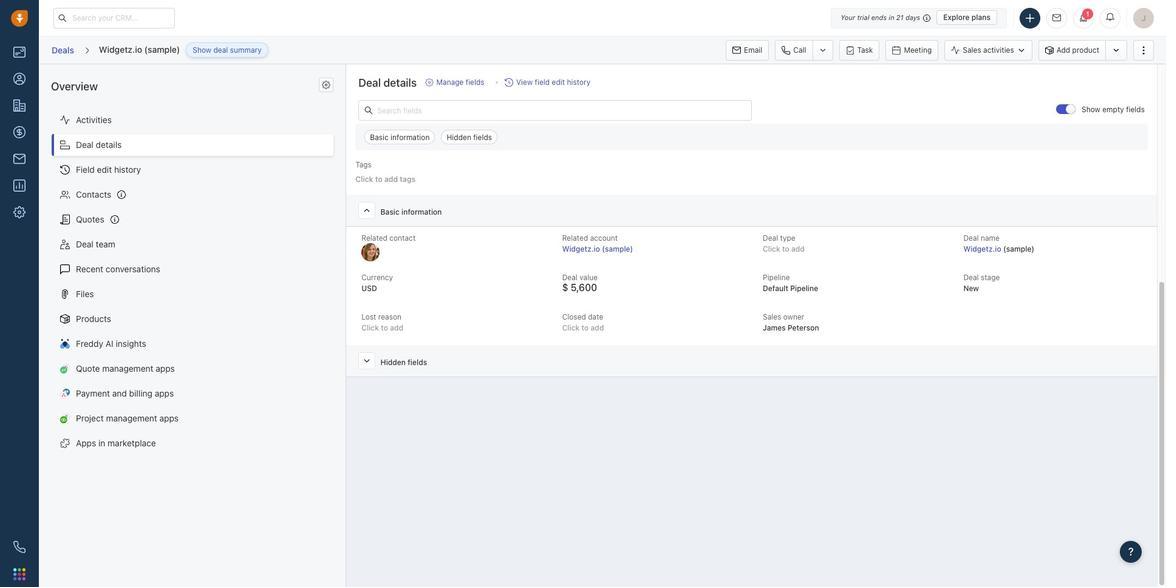 Task type: vqa. For each thing, say whether or not it's contained in the screenshot.
left 'subscription'
no



Task type: describe. For each thing, give the bounding box(es) containing it.
view field edit history link
[[505, 77, 591, 88]]

meeting button
[[886, 40, 939, 60]]

to for closed date click to add
[[582, 324, 589, 333]]

manage fields link
[[425, 77, 484, 88]]

show deal summary
[[193, 46, 262, 55]]

apps in marketplace
[[76, 439, 156, 449]]

email button
[[726, 40, 769, 60]]

deal stage new
[[964, 273, 1000, 294]]

1 vertical spatial deal details
[[76, 140, 122, 150]]

1 vertical spatial hidden
[[381, 358, 406, 368]]

closed date click to add
[[562, 313, 604, 333]]

currency usd
[[362, 273, 393, 294]]

freshworks switcher image
[[13, 569, 26, 581]]

phone element
[[7, 536, 32, 560]]

$
[[562, 283, 568, 294]]

0 vertical spatial in
[[889, 13, 894, 21]]

apps for project management apps
[[159, 414, 179, 424]]

add product
[[1057, 46, 1099, 55]]

deal team
[[76, 240, 115, 250]]

management for quote
[[102, 364, 153, 374]]

activities
[[983, 46, 1014, 55]]

click for lost reason click to add
[[362, 324, 379, 333]]

deal inside deal type click to add
[[763, 234, 778, 243]]

0 vertical spatial information
[[391, 133, 430, 142]]

type
[[780, 234, 795, 243]]

1 vertical spatial pipeline
[[790, 284, 818, 294]]

1
[[1086, 10, 1090, 17]]

0 vertical spatial basic
[[370, 133, 389, 142]]

recent conversations
[[76, 264, 160, 275]]

to for lost reason click to add
[[381, 324, 388, 333]]

contacts
[[76, 190, 111, 200]]

related account widgetz.io (sample)
[[562, 234, 633, 254]]

widgetz.io (sample) link
[[562, 245, 633, 254]]

widgetz.io for deal name widgetz.io (sample)
[[964, 245, 1001, 254]]

email
[[744, 45, 762, 54]]

management for project
[[106, 414, 157, 424]]

1 horizontal spatial hidden
[[447, 133, 471, 142]]

field
[[76, 165, 95, 175]]

deals link
[[51, 41, 75, 60]]

view field edit history
[[516, 78, 591, 87]]

deal type click to add
[[763, 234, 805, 254]]

0 vertical spatial pipeline
[[763, 273, 790, 283]]

apps for quote management apps
[[156, 364, 175, 374]]

click for deal type click to add
[[763, 245, 780, 254]]

team
[[96, 240, 115, 250]]

ends
[[871, 13, 887, 21]]

mng settings image
[[322, 81, 331, 90]]

conversations
[[106, 264, 160, 275]]

deal inside deal name widgetz.io (sample)
[[964, 234, 979, 243]]

task button
[[839, 40, 880, 60]]

click for closed date click to add
[[562, 324, 580, 333]]

project management apps
[[76, 414, 179, 424]]

currency
[[362, 273, 393, 283]]

james
[[763, 324, 786, 333]]

Search fields text field
[[359, 100, 752, 121]]

click inside tags click to add tags
[[355, 175, 373, 184]]

and
[[112, 389, 127, 399]]

deal left team
[[76, 240, 93, 250]]

lost reason click to add
[[362, 313, 403, 333]]

0 vertical spatial history
[[567, 78, 591, 87]]

payment and billing apps
[[76, 389, 174, 399]]

apps
[[76, 439, 96, 449]]

freddy ai insights
[[76, 339, 146, 349]]

related for related contact
[[362, 234, 387, 243]]

1 link
[[1073, 8, 1094, 28]]

to for deal type click to add
[[782, 245, 789, 254]]

1 horizontal spatial tags
[[400, 175, 416, 184]]

explore plans
[[943, 13, 991, 22]]

Search your CRM... text field
[[53, 8, 175, 28]]

add for deal type click to add
[[791, 245, 805, 254]]

sales owner james peterson
[[763, 313, 819, 333]]

lost
[[362, 313, 376, 322]]

plans
[[972, 13, 991, 22]]

contact
[[390, 234, 416, 243]]

0 horizontal spatial history
[[114, 165, 141, 175]]

closed
[[562, 313, 586, 322]]

(sample) for deal name widgetz.io (sample)
[[1003, 245, 1034, 254]]

1 vertical spatial basic
[[381, 208, 400, 217]]

add for lost reason click to add
[[390, 324, 403, 333]]

1 horizontal spatial hidden fields
[[447, 133, 492, 142]]

deal name widgetz.io (sample)
[[964, 234, 1034, 254]]

owner
[[783, 313, 804, 322]]

1 vertical spatial apps
[[155, 389, 174, 399]]

deal
[[213, 46, 228, 55]]

0 horizontal spatial (sample)
[[144, 44, 180, 55]]

1 vertical spatial edit
[[97, 165, 112, 175]]

peterson
[[788, 324, 819, 333]]

1 vertical spatial hidden fields
[[381, 358, 427, 368]]

add product button
[[1039, 40, 1105, 60]]

quote management apps
[[76, 364, 175, 374]]

product
[[1072, 46, 1099, 55]]

0 vertical spatial deal details
[[359, 76, 417, 89]]

field edit history
[[76, 165, 141, 175]]

1 vertical spatial basic information
[[381, 208, 442, 217]]

deal value $ 5,600
[[562, 273, 598, 294]]

widgetz.io for related account widgetz.io (sample)
[[562, 245, 600, 254]]

add for closed date click to add
[[591, 324, 604, 333]]

related for related account widgetz.io (sample)
[[562, 234, 588, 243]]

date
[[588, 313, 603, 322]]

pipeline default pipeline
[[763, 273, 818, 294]]

phone image
[[13, 542, 26, 554]]

task
[[857, 45, 873, 54]]

payment
[[76, 389, 110, 399]]

add inside tags click to add tags
[[384, 175, 398, 184]]

deal inside deal value $ 5,600
[[562, 273, 578, 283]]



Task type: locate. For each thing, give the bounding box(es) containing it.
explore
[[943, 13, 970, 22]]

sales inside sales owner james peterson
[[763, 313, 781, 322]]

billing
[[129, 389, 152, 399]]

quotes
[[76, 215, 104, 225]]

to down reason
[[381, 324, 388, 333]]

0 vertical spatial hidden fields
[[447, 133, 492, 142]]

to
[[375, 175, 383, 184], [782, 245, 789, 254], [381, 324, 388, 333], [582, 324, 589, 333]]

add
[[1057, 46, 1070, 55]]

1 vertical spatial details
[[96, 140, 122, 150]]

name
[[981, 234, 1000, 243]]

add down reason
[[390, 324, 403, 333]]

1 horizontal spatial pipeline
[[790, 284, 818, 294]]

show left deal
[[193, 46, 211, 55]]

0 horizontal spatial tags
[[355, 160, 372, 170]]

project
[[76, 414, 104, 424]]

to down type
[[782, 245, 789, 254]]

widgetz.io link
[[964, 245, 1001, 254]]

1 vertical spatial management
[[106, 414, 157, 424]]

details left manage on the left of page
[[384, 76, 417, 89]]

trial
[[857, 13, 870, 21]]

usd
[[362, 284, 377, 294]]

1 horizontal spatial edit
[[552, 78, 565, 87]]

add inside deal type click to add
[[791, 245, 805, 254]]

hidden fields down lost reason click to add
[[381, 358, 427, 368]]

sales activities
[[963, 46, 1014, 55]]

files
[[76, 289, 94, 300]]

related left contact
[[362, 234, 387, 243]]

add down type
[[791, 245, 805, 254]]

0 vertical spatial basic information
[[370, 133, 430, 142]]

0 horizontal spatial details
[[96, 140, 122, 150]]

hidden down lost reason click to add
[[381, 358, 406, 368]]

related inside related account widgetz.io (sample)
[[562, 234, 588, 243]]

call
[[793, 45, 806, 54]]

0 horizontal spatial deal details
[[76, 140, 122, 150]]

show left empty
[[1082, 105, 1101, 114]]

meeting
[[904, 45, 932, 54]]

2 vertical spatial apps
[[159, 414, 179, 424]]

hidden fields
[[447, 133, 492, 142], [381, 358, 427, 368]]

click inside deal type click to add
[[763, 245, 780, 254]]

related up widgetz.io (sample) link
[[562, 234, 588, 243]]

value
[[580, 273, 598, 283]]

apps right billing
[[155, 389, 174, 399]]

show empty fields
[[1082, 105, 1145, 114]]

1 horizontal spatial deal details
[[359, 76, 417, 89]]

deal right mng settings icon
[[359, 76, 381, 89]]

new
[[964, 284, 979, 294]]

0 vertical spatial management
[[102, 364, 153, 374]]

(sample) for related account widgetz.io (sample)
[[602, 245, 633, 254]]

deal left type
[[763, 234, 778, 243]]

widgetz.io down account
[[562, 245, 600, 254]]

to inside closed date click to add
[[582, 324, 589, 333]]

deal
[[359, 76, 381, 89], [76, 140, 93, 150], [763, 234, 778, 243], [964, 234, 979, 243], [76, 240, 93, 250], [562, 273, 578, 283], [964, 273, 979, 283]]

deal up new on the top
[[964, 273, 979, 283]]

basic up tags click to add tags
[[370, 133, 389, 142]]

pipeline up default
[[763, 273, 790, 283]]

deal up 'widgetz.io' link
[[964, 234, 979, 243]]

days
[[906, 13, 920, 21]]

sales for sales activities
[[963, 46, 981, 55]]

deal up '$'
[[562, 273, 578, 283]]

show for show deal summary
[[193, 46, 211, 55]]

0 horizontal spatial edit
[[97, 165, 112, 175]]

to inside lost reason click to add
[[381, 324, 388, 333]]

in left 21
[[889, 13, 894, 21]]

21
[[896, 13, 904, 21]]

0 vertical spatial hidden
[[447, 133, 471, 142]]

1 vertical spatial in
[[98, 439, 105, 449]]

management up marketplace
[[106, 414, 157, 424]]

hidden
[[447, 133, 471, 142], [381, 358, 406, 368]]

edit
[[552, 78, 565, 87], [97, 165, 112, 175]]

widgetz.io inside deal name widgetz.io (sample)
[[964, 245, 1001, 254]]

your
[[841, 13, 855, 21]]

apps down payment and billing apps
[[159, 414, 179, 424]]

to up related contact
[[375, 175, 383, 184]]

0 horizontal spatial related
[[362, 234, 387, 243]]

management up payment and billing apps
[[102, 364, 153, 374]]

sales activities button
[[945, 40, 1039, 60], [945, 40, 1032, 60]]

click inside lost reason click to add
[[362, 324, 379, 333]]

(sample) down account
[[602, 245, 633, 254]]

add inside closed date click to add
[[591, 324, 604, 333]]

basic information
[[370, 133, 430, 142], [381, 208, 442, 217]]

related contact
[[362, 234, 416, 243]]

tags click to add tags
[[355, 160, 416, 184]]

1 vertical spatial tags
[[400, 175, 416, 184]]

1 related from the left
[[362, 234, 387, 243]]

1 horizontal spatial details
[[384, 76, 417, 89]]

1 horizontal spatial related
[[562, 234, 588, 243]]

manage fields
[[436, 78, 484, 87]]

stage
[[981, 273, 1000, 283]]

0 vertical spatial show
[[193, 46, 211, 55]]

2 related from the left
[[562, 234, 588, 243]]

quote
[[76, 364, 100, 374]]

sales
[[963, 46, 981, 55], [763, 313, 781, 322]]

1 horizontal spatial in
[[889, 13, 894, 21]]

sales left activities
[[963, 46, 981, 55]]

1 horizontal spatial (sample)
[[602, 245, 633, 254]]

1 vertical spatial history
[[114, 165, 141, 175]]

ai
[[106, 339, 113, 349]]

2 horizontal spatial widgetz.io
[[964, 245, 1001, 254]]

0 vertical spatial tags
[[355, 160, 372, 170]]

add up related contact
[[384, 175, 398, 184]]

deals
[[52, 45, 74, 55]]

your trial ends in 21 days
[[841, 13, 920, 21]]

click
[[355, 175, 373, 184], [763, 245, 780, 254], [362, 324, 379, 333], [562, 324, 580, 333]]

0 horizontal spatial hidden fields
[[381, 358, 427, 368]]

widgetz.io (sample)
[[99, 44, 180, 55]]

call button
[[775, 40, 812, 60]]

to inside tags click to add tags
[[375, 175, 383, 184]]

deal inside the "deal stage new"
[[964, 273, 979, 283]]

(sample)
[[144, 44, 180, 55], [602, 245, 633, 254], [1003, 245, 1034, 254]]

basic information up tags click to add tags
[[370, 133, 430, 142]]

(sample) right 'widgetz.io' link
[[1003, 245, 1034, 254]]

0 vertical spatial details
[[384, 76, 417, 89]]

0 horizontal spatial pipeline
[[763, 273, 790, 283]]

1 horizontal spatial history
[[567, 78, 591, 87]]

1 vertical spatial sales
[[763, 313, 781, 322]]

add inside lost reason click to add
[[390, 324, 403, 333]]

account
[[590, 234, 618, 243]]

insights
[[116, 339, 146, 349]]

0 horizontal spatial sales
[[763, 313, 781, 322]]

0 horizontal spatial widgetz.io
[[99, 44, 142, 55]]

activities
[[76, 115, 112, 125]]

show for show empty fields
[[1082, 105, 1101, 114]]

reason
[[378, 313, 402, 322]]

0 vertical spatial edit
[[552, 78, 565, 87]]

in
[[889, 13, 894, 21], [98, 439, 105, 449]]

0 vertical spatial apps
[[156, 364, 175, 374]]

to down date
[[582, 324, 589, 333]]

recent
[[76, 264, 103, 275]]

information up contact
[[402, 208, 442, 217]]

widgetz.io inside related account widgetz.io (sample)
[[562, 245, 600, 254]]

in right apps at the left of page
[[98, 439, 105, 449]]

1 vertical spatial information
[[402, 208, 442, 217]]

(sample) inside related account widgetz.io (sample)
[[602, 245, 633, 254]]

widgetz.io down name
[[964, 245, 1001, 254]]

0 horizontal spatial in
[[98, 439, 105, 449]]

1 horizontal spatial widgetz.io
[[562, 245, 600, 254]]

freddy
[[76, 339, 103, 349]]

(sample) down search your crm... text field
[[144, 44, 180, 55]]

overview
[[51, 80, 98, 93]]

hidden fields down manage fields
[[447, 133, 492, 142]]

0 vertical spatial sales
[[963, 46, 981, 55]]

products
[[76, 314, 111, 325]]

manage
[[436, 78, 464, 87]]

view
[[516, 78, 533, 87]]

empty
[[1103, 105, 1124, 114]]

hidden down manage fields link
[[447, 133, 471, 142]]

default
[[763, 284, 788, 294]]

fields
[[466, 78, 484, 87], [1126, 105, 1145, 114], [473, 133, 492, 142], [408, 358, 427, 368]]

field
[[535, 78, 550, 87]]

to inside deal type click to add
[[782, 245, 789, 254]]

apps up payment and billing apps
[[156, 364, 175, 374]]

basic up related contact
[[381, 208, 400, 217]]

add down date
[[591, 324, 604, 333]]

1 horizontal spatial sales
[[963, 46, 981, 55]]

(sample) inside deal name widgetz.io (sample)
[[1003, 245, 1034, 254]]

2 horizontal spatial (sample)
[[1003, 245, 1034, 254]]

pipeline right default
[[790, 284, 818, 294]]

1 vertical spatial show
[[1082, 105, 1101, 114]]

0 horizontal spatial show
[[193, 46, 211, 55]]

explore plans link
[[937, 10, 997, 25]]

widgetz.io down search your crm... text field
[[99, 44, 142, 55]]

deal up field
[[76, 140, 93, 150]]

history
[[567, 78, 591, 87], [114, 165, 141, 175]]

sales for sales owner james peterson
[[763, 313, 781, 322]]

details up field edit history
[[96, 140, 122, 150]]

5,600
[[571, 283, 597, 294]]

basic information up contact
[[381, 208, 442, 217]]

summary
[[230, 46, 262, 55]]

0 horizontal spatial hidden
[[381, 358, 406, 368]]

information up tags click to add tags
[[391, 133, 430, 142]]

details
[[384, 76, 417, 89], [96, 140, 122, 150]]

click inside closed date click to add
[[562, 324, 580, 333]]

pipeline
[[763, 273, 790, 283], [790, 284, 818, 294]]

marketplace
[[108, 439, 156, 449]]

sales up james
[[763, 313, 781, 322]]

deal details
[[359, 76, 417, 89], [76, 140, 122, 150]]

1 horizontal spatial show
[[1082, 105, 1101, 114]]



